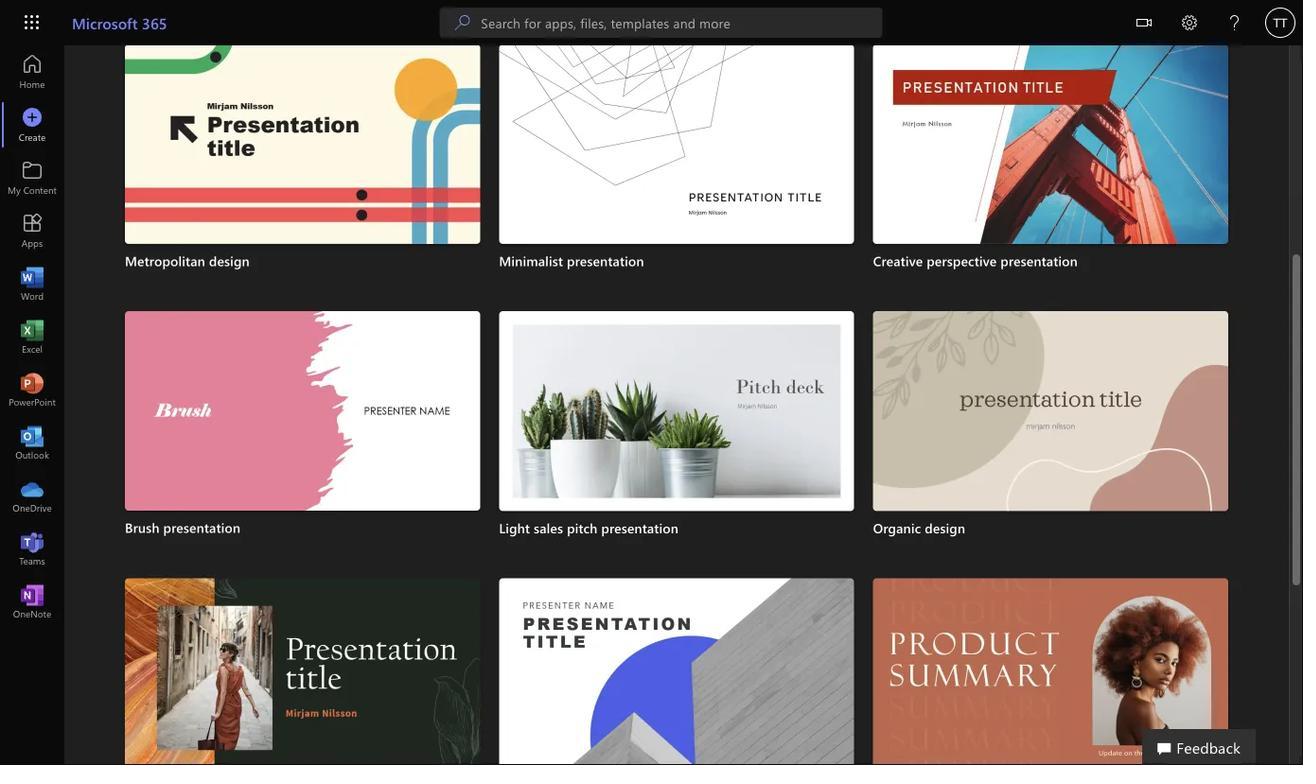 Task type: describe. For each thing, give the bounding box(es) containing it.
my content image
[[23, 168, 42, 187]]

minimalist presentation list item
[[499, 45, 854, 304]]

sales
[[534, 520, 563, 537]]

design
[[925, 520, 966, 537]]

perspective
[[927, 253, 997, 270]]

365
[[142, 12, 167, 33]]

word image
[[23, 275, 42, 293]]

brush presentation list item
[[125, 312, 480, 572]]

microsoft
[[72, 12, 138, 33]]

feedback
[[1177, 737, 1241, 758]]

brush presentation image
[[125, 312, 480, 512]]

create image
[[23, 115, 42, 134]]

metropolitan design
[[125, 253, 250, 270]]

orange burst image
[[125, 579, 480, 766]]

presentation right brush
[[163, 520, 241, 537]]

onedrive image
[[23, 487, 42, 505]]

creative perspective presentation image
[[873, 45, 1229, 245]]

creative perspective presentation link element
[[873, 252, 1229, 271]]

organic design list item
[[873, 312, 1229, 572]]

presentation right minimalist
[[567, 253, 644, 270]]

brush presentation link element
[[125, 519, 480, 538]]

powerpoint image
[[514, 477, 533, 496]]

product summary presentation image
[[873, 579, 1229, 766]]

organic design image
[[873, 312, 1229, 512]]


[[1137, 15, 1152, 30]]

powerpoint image
[[23, 381, 42, 399]]

pitch
[[567, 520, 598, 537]]

home image
[[23, 62, 42, 81]]

creative perspective presentation list item
[[873, 45, 1229, 304]]

tt
[[1274, 15, 1288, 30]]

organic
[[873, 520, 921, 537]]

outlook image
[[23, 434, 42, 452]]

creative
[[873, 253, 923, 270]]

brush
[[125, 520, 160, 537]]

minimalist
[[499, 253, 563, 270]]



Task type: vqa. For each thing, say whether or not it's contained in the screenshot.
"option"
no



Task type: locate. For each thing, give the bounding box(es) containing it.
presentation right 'perspective' on the right top
[[1001, 253, 1078, 270]]

teams image
[[23, 540, 42, 558]]

presentation inside list item
[[601, 520, 679, 537]]

excel image
[[23, 328, 42, 346]]

list
[[125, 45, 1229, 766]]

None search field
[[440, 8, 883, 38]]

microsoft 365
[[72, 12, 167, 33]]

microsoft 365 banner
[[0, 0, 1303, 49]]

tt button
[[1258, 0, 1303, 45]]

minimalist presentation image
[[499, 45, 854, 245]]

presentation
[[567, 253, 644, 270], [1001, 253, 1078, 270], [163, 520, 241, 537], [601, 520, 679, 537]]

creative perspective presentation
[[873, 253, 1078, 270]]

presentation inside "element"
[[1001, 253, 1078, 270]]

light sales pitch presentation list item
[[499, 312, 854, 572]]

light
[[499, 520, 530, 537]]

brush presentation
[[125, 520, 241, 537]]

presentation right pitch
[[601, 520, 679, 537]]

navigation
[[0, 45, 64, 629]]

organic design
[[873, 520, 966, 537]]

organic design link element
[[873, 519, 1229, 538]]

light sales pitch presentation
[[499, 520, 679, 537]]

onenote image
[[23, 593, 42, 612]]

Search box. Suggestions appear as you type. search field
[[481, 8, 883, 38]]

metropolitan design link element
[[125, 252, 480, 271]]

light sales pitch presentation image
[[499, 312, 854, 512]]

minimalist presentation
[[499, 253, 644, 270]]

list containing metropolitan design
[[125, 45, 1229, 766]]

minimalist presentation link element
[[499, 252, 854, 271]]

apps image
[[23, 222, 42, 240]]

dark modernist presentation image
[[499, 579, 854, 766]]

feedback button
[[1143, 730, 1256, 766]]

 button
[[1122, 0, 1167, 49]]

light sales pitch presentation link element
[[499, 519, 854, 538]]

metropolitan design list item
[[125, 45, 480, 304]]

metropolitan design image
[[125, 45, 480, 245]]



